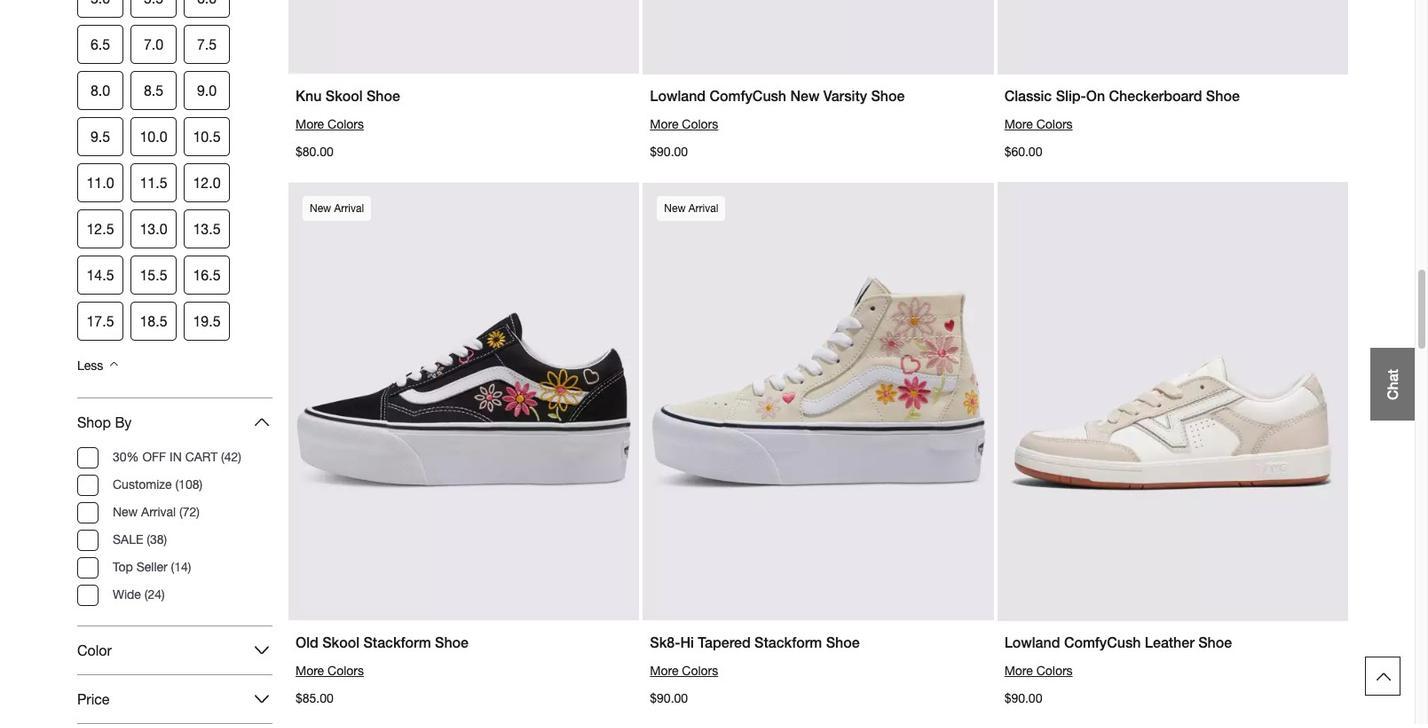 Task type: vqa. For each thing, say whether or not it's contained in the screenshot.


Task type: locate. For each thing, give the bounding box(es) containing it.
more colors for sk8-hi tapered stackform shoe
[[650, 665, 719, 679]]

2 stackform from the left
[[755, 635, 823, 652]]

1 vertical spatial comfycush
[[1065, 635, 1141, 652]]

more
[[296, 118, 324, 132], [650, 118, 679, 132], [1005, 118, 1033, 132], [296, 665, 324, 679], [650, 665, 679, 679], [1005, 665, 1033, 679]]

colors down lowland comfycush leather shoe
[[1037, 665, 1073, 679]]

colors up the $85.00
[[328, 665, 364, 679]]

lowland comfycush leather shoe link
[[1005, 634, 1342, 654]]

$60.00
[[1005, 145, 1043, 159]]

shoe inside sk8-hi tapered stackform shoe link
[[826, 635, 860, 652]]

shop
[[77, 415, 111, 431]]

top seller (14) element
[[113, 560, 191, 577]]

sale
[[113, 533, 143, 547]]

colors down knu skool shoe
[[328, 118, 364, 132]]

shoe inside 'lowland comfycush new varsity shoe' link
[[872, 88, 905, 105]]

skool right knu
[[326, 88, 363, 105]]

more colors link for lowland comfycush new varsity shoe
[[650, 118, 719, 132]]

2 horizontal spatial arrival
[[689, 202, 719, 215]]

$90.00
[[650, 145, 688, 159], [650, 692, 688, 706], [1005, 692, 1043, 706]]

(108)
[[175, 478, 203, 492]]

14.5 link
[[77, 256, 123, 295]]

colors down slip-
[[1037, 118, 1073, 132]]

colors for lowland comfycush leather shoe
[[1037, 665, 1073, 679]]

more colors link for sk8-hi tapered stackform shoe
[[650, 665, 719, 679]]

more colors link for old skool stackform shoe
[[296, 665, 364, 679]]

12.0 link
[[184, 163, 230, 202]]

15.5
[[140, 267, 167, 283]]

sk8-hi tapered stackform shoe
[[650, 635, 860, 652]]

more for sk8-hi tapered stackform shoe
[[650, 665, 679, 679]]

6.5
[[90, 36, 110, 52]]

17.5 link
[[77, 302, 123, 341]]

$90.00 for lowland comfycush new varsity shoe
[[650, 145, 688, 159]]

seller
[[136, 561, 168, 575]]

shoe inside knu skool shoe link
[[367, 88, 400, 105]]

12.5 link
[[77, 210, 123, 249]]

less button
[[77, 348, 125, 384]]

0 vertical spatial comfycush
[[710, 88, 787, 105]]

30% off in cart (42) element
[[113, 450, 241, 467]]

sk8-hi tapered stackform shoe image
[[643, 182, 994, 622]]

14.5
[[87, 267, 114, 283]]

more colors link
[[296, 118, 364, 132], [650, 118, 719, 132], [1005, 118, 1073, 132], [296, 665, 364, 679], [650, 665, 719, 679], [1005, 665, 1073, 679]]

by
[[115, 415, 132, 431]]

0 vertical spatial lowland
[[650, 88, 706, 105]]

1 horizontal spatial stackform
[[755, 635, 823, 652]]

9.5 link
[[77, 117, 123, 156]]

top
[[113, 561, 133, 575]]

colors down lowland comfycush new varsity shoe
[[682, 118, 719, 132]]

9.0 link
[[184, 71, 230, 110]]

more colors for lowland comfycush new varsity shoe
[[650, 118, 719, 132]]

11.0 link
[[77, 163, 123, 202]]

1 new arrival from the left
[[310, 202, 364, 215]]

shop by
[[77, 415, 132, 431]]

knu skool shoe
[[296, 88, 400, 105]]

wide (24)
[[113, 588, 165, 603]]

shoe inside lowland comfycush leather shoe link
[[1199, 635, 1233, 652]]

17.5
[[87, 313, 114, 329]]

sk8-
[[650, 635, 681, 652]]

6.5 link
[[77, 25, 123, 64]]

colors for lowland comfycush new varsity shoe
[[682, 118, 719, 132]]

30% off in cart (42)
[[113, 451, 241, 465]]

2 new arrival from the left
[[665, 202, 719, 215]]

lowland for lowland comfycush leather shoe
[[1005, 635, 1061, 652]]

price
[[77, 692, 110, 708]]

slip-
[[1057, 88, 1087, 105]]

$80.00
[[296, 145, 334, 159]]

in
[[170, 451, 182, 465]]

0 vertical spatial skool
[[326, 88, 363, 105]]

shoe inside classic slip-on checkerboard shoe link
[[1207, 88, 1240, 105]]

shoe
[[367, 88, 400, 105], [872, 88, 905, 105], [1207, 88, 1240, 105], [435, 635, 469, 652], [826, 635, 860, 652], [1199, 635, 1233, 652]]

more colors
[[296, 118, 364, 132], [650, 118, 719, 132], [1005, 118, 1073, 132], [296, 665, 364, 679], [650, 665, 719, 679], [1005, 665, 1073, 679]]

stackform
[[364, 635, 431, 652], [755, 635, 823, 652]]

1 vertical spatial skool
[[323, 635, 360, 652]]

16.5 link
[[184, 256, 230, 295]]

1 horizontal spatial lowland
[[1005, 635, 1061, 652]]

chat button
[[1371, 348, 1416, 421]]

0 horizontal spatial new arrival
[[310, 202, 364, 215]]

(38)
[[147, 533, 167, 547]]

9.5
[[90, 129, 110, 145]]

colors for old skool stackform shoe
[[328, 665, 364, 679]]

hi
[[681, 635, 694, 652]]

0 horizontal spatial lowland
[[650, 88, 706, 105]]

8.0 link
[[77, 71, 123, 110]]

wide
[[113, 588, 141, 603]]

1 horizontal spatial new arrival
[[665, 202, 719, 215]]

11.0
[[87, 175, 114, 191]]

skool
[[326, 88, 363, 105], [323, 635, 360, 652]]

1 horizontal spatial comfycush
[[1065, 635, 1141, 652]]

8.0
[[90, 83, 110, 99]]

0 horizontal spatial comfycush
[[710, 88, 787, 105]]

8.5 link
[[131, 71, 177, 110]]

more colors link for knu skool shoe
[[296, 118, 364, 132]]

more colors for knu skool shoe
[[296, 118, 364, 132]]

lowland comfycush new varsity shoe image
[[643, 0, 994, 75]]

lowland comfycush leather shoe image
[[998, 182, 1349, 622]]

colors down hi at the left of page
[[682, 665, 719, 679]]

1 vertical spatial lowland
[[1005, 635, 1061, 652]]

sale (38)
[[113, 533, 167, 547]]

comfycush for leather
[[1065, 635, 1141, 652]]

sk8-hi tapered stackform shoe link
[[650, 634, 987, 654]]

sale (38) link
[[77, 529, 273, 553]]

cart
[[185, 451, 218, 465]]

back to top image
[[1377, 670, 1392, 684]]

more for classic slip-on checkerboard shoe
[[1005, 118, 1033, 132]]

$90.00 for lowland comfycush leather shoe
[[1005, 692, 1043, 706]]

0 horizontal spatial stackform
[[364, 635, 431, 652]]

new arrival (72) link
[[77, 502, 273, 526]]

(42)
[[221, 451, 241, 465]]

on
[[1087, 88, 1106, 105]]

skool right old
[[323, 635, 360, 652]]

1 horizontal spatial arrival
[[334, 202, 364, 215]]

customize (108)
[[113, 478, 203, 492]]

13.5 link
[[184, 210, 230, 249]]

classic
[[1005, 88, 1053, 105]]

13.5
[[193, 221, 221, 237]]

lowland
[[650, 88, 706, 105], [1005, 635, 1061, 652]]

new arrival
[[310, 202, 364, 215], [665, 202, 719, 215]]

more colors link for classic slip-on checkerboard shoe
[[1005, 118, 1073, 132]]

new arrival for hi
[[665, 202, 719, 215]]



Task type: describe. For each thing, give the bounding box(es) containing it.
12.5
[[87, 221, 114, 237]]

18.5
[[140, 313, 167, 329]]

wide (24) link
[[77, 584, 273, 608]]

12.0
[[193, 175, 221, 191]]

$85.00
[[296, 692, 334, 706]]

(24)
[[145, 588, 165, 603]]

old skool stackform shoe link
[[296, 634, 633, 654]]

lowland comfycush leather shoe
[[1005, 635, 1233, 652]]

color
[[77, 643, 112, 659]]

colors for sk8-hi tapered stackform shoe
[[682, 665, 719, 679]]

more for knu skool shoe
[[296, 118, 324, 132]]

lowland comfycush new varsity shoe
[[650, 88, 905, 105]]

10.5
[[193, 129, 221, 145]]

15.5 link
[[131, 256, 177, 295]]

top seller (14)
[[113, 561, 191, 575]]

7.5 link
[[184, 25, 230, 64]]

customize (108) link
[[77, 474, 273, 498]]

more colors for classic slip-on checkerboard shoe
[[1005, 118, 1073, 132]]

new arrival (72)
[[113, 506, 200, 520]]

leather
[[1145, 635, 1195, 652]]

more for lowland comfycush new varsity shoe
[[650, 118, 679, 132]]

16.5
[[193, 267, 221, 283]]

9.0
[[197, 83, 217, 99]]

7.5
[[197, 36, 217, 52]]

more for old skool stackform shoe
[[296, 665, 324, 679]]

30% off in cart (42) link
[[77, 447, 273, 471]]

checkerboard
[[1110, 88, 1203, 105]]

(72)
[[179, 506, 200, 520]]

7.0 link
[[131, 25, 177, 64]]

more colors link for lowland comfycush leather shoe
[[1005, 665, 1073, 679]]

skool for old
[[323, 635, 360, 652]]

8.5
[[144, 83, 163, 99]]

knu
[[296, 88, 322, 105]]

off
[[142, 451, 166, 465]]

7.0
[[144, 36, 163, 52]]

(14)
[[171, 561, 191, 575]]

more colors for old skool stackform shoe
[[296, 665, 364, 679]]

chat
[[1385, 370, 1402, 401]]

sale (38) element
[[113, 532, 167, 549]]

18.5 link
[[131, 302, 177, 341]]

old skool stackform shoe image
[[289, 182, 640, 622]]

color button
[[77, 627, 273, 675]]

new arrival for skool
[[310, 202, 364, 215]]

1 stackform from the left
[[364, 635, 431, 652]]

skool for knu
[[326, 88, 363, 105]]

colors for knu skool shoe
[[328, 118, 364, 132]]

lowland comfycush new varsity shoe link
[[650, 87, 987, 107]]

knu skool shoe image
[[289, 0, 640, 75]]

classic slip-on checkerboard shoe image
[[998, 0, 1349, 75]]

10.0
[[140, 129, 167, 145]]

30%
[[113, 451, 139, 465]]

19.5
[[193, 313, 221, 329]]

varsity
[[824, 88, 868, 105]]

top seller (14) link
[[77, 557, 273, 581]]

13.0 link
[[131, 210, 177, 249]]

price button
[[77, 676, 273, 724]]

more colors for lowland comfycush leather shoe
[[1005, 665, 1073, 679]]

11.5 link
[[131, 163, 177, 202]]

11.5
[[140, 175, 167, 191]]

$90.00 for sk8-hi tapered stackform shoe
[[650, 692, 688, 706]]

old skool stackform shoe
[[296, 635, 469, 652]]

more for lowland comfycush leather shoe
[[1005, 665, 1033, 679]]

colors for classic slip-on checkerboard shoe
[[1037, 118, 1073, 132]]

customize
[[113, 478, 172, 492]]

tapered
[[698, 635, 751, 652]]

old
[[296, 635, 319, 652]]

comfycush for new
[[710, 88, 787, 105]]

19.5 link
[[184, 302, 230, 341]]

wide (24) element
[[113, 587, 165, 604]]

10.0 link
[[131, 117, 177, 156]]

knu skool shoe link
[[296, 87, 633, 107]]

arrival for hi
[[689, 202, 719, 215]]

classic slip-on checkerboard shoe
[[1005, 88, 1240, 105]]

less
[[77, 359, 103, 373]]

lowland for lowland comfycush new varsity shoe
[[650, 88, 706, 105]]

classic slip-on checkerboard shoe link
[[1005, 87, 1342, 107]]

10.5 link
[[184, 117, 230, 156]]

arrival for skool
[[334, 202, 364, 215]]

new arrival (72) element
[[113, 505, 200, 522]]

customize (108) element
[[113, 477, 203, 494]]

0 horizontal spatial arrival
[[141, 506, 176, 520]]

13.0
[[140, 221, 167, 237]]

shop by button
[[77, 399, 273, 447]]

shoe inside old skool stackform shoe link
[[435, 635, 469, 652]]



